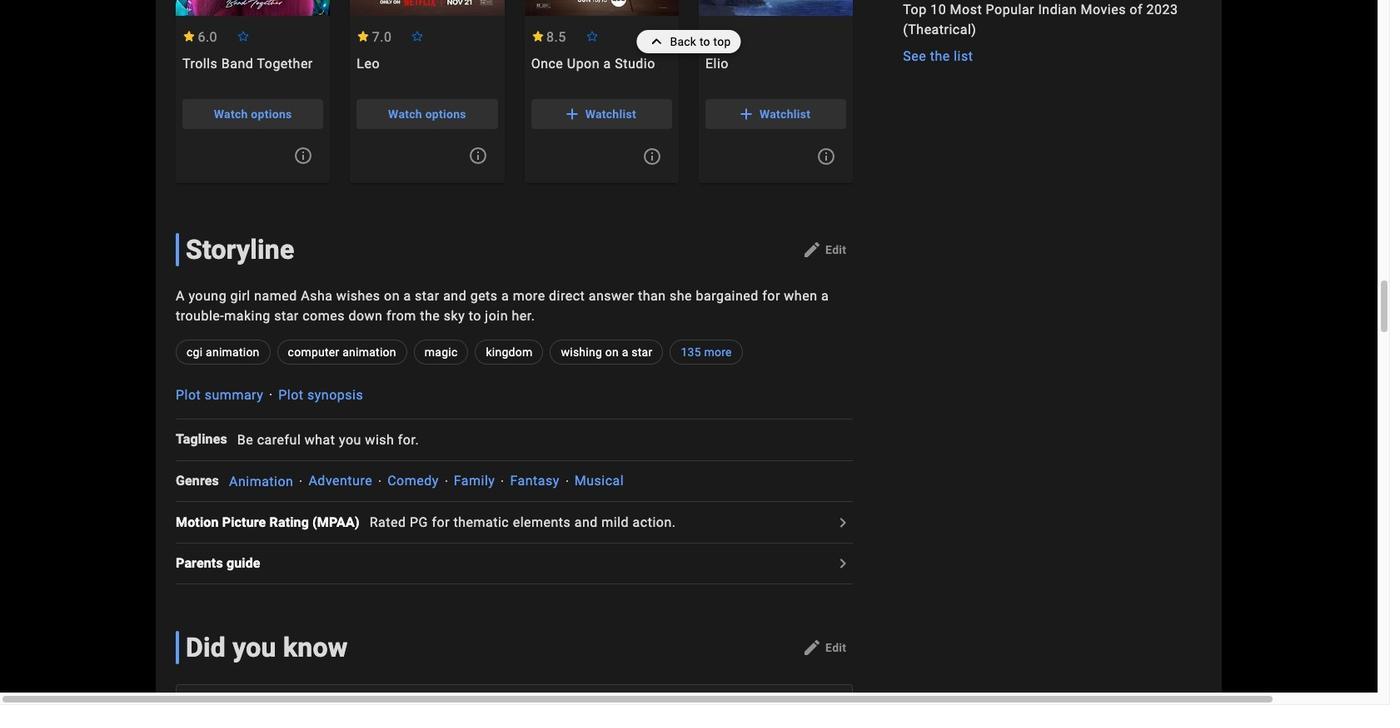 Task type: vqa. For each thing, say whether or not it's contained in the screenshot.
ONCE
yes



Task type: describe. For each thing, give the bounding box(es) containing it.
kingdom button
[[475, 340, 544, 365]]

kingdom
[[486, 346, 533, 359]]

options for leo
[[426, 108, 467, 121]]

wish
[[365, 432, 394, 448]]

plot summary button
[[176, 387, 264, 403]]

more inside button
[[705, 346, 732, 359]]

leo
[[357, 56, 380, 72]]

musical button
[[575, 474, 624, 490]]

plot synopsis button
[[279, 387, 363, 403]]

making
[[224, 308, 271, 324]]

picture
[[222, 515, 266, 531]]

top 10 most popular indian movies of 2023 (theatrical)
[[904, 2, 1179, 37]]

family button
[[454, 474, 495, 490]]

wishes
[[337, 288, 380, 304]]

taglines
[[176, 432, 227, 448]]

wishing on a star button
[[550, 340, 664, 365]]

watch options for leo
[[388, 108, 467, 121]]

did
[[186, 633, 226, 664]]

watch options button for leo
[[357, 99, 498, 129]]

a
[[176, 288, 185, 304]]

upon
[[567, 56, 600, 72]]

popular
[[986, 2, 1035, 17]]

star inline image for 6.0
[[183, 31, 196, 42]]

motion picture rating (mpaa) button
[[176, 513, 370, 533]]

comedy
[[388, 474, 439, 490]]

parents guide: see all image
[[834, 554, 854, 574]]

elio group
[[699, 0, 854, 183]]

on inside a young girl named asha wishes on a star and gets a more direct answer than she bargained for when a trouble-making star comes down from the sky to join her.
[[384, 288, 400, 304]]

top
[[714, 35, 731, 48]]

1 horizontal spatial star
[[415, 288, 440, 304]]

genres
[[176, 473, 219, 489]]

comedy button
[[388, 474, 439, 490]]

to inside button
[[700, 35, 711, 48]]

comes
[[303, 308, 345, 324]]

rating
[[270, 515, 309, 531]]

watchlist button for once upon a studio
[[531, 99, 672, 129]]

computer
[[288, 346, 340, 359]]

back to top button
[[637, 30, 741, 53]]

watchlist for elio
[[760, 108, 811, 121]]

star border inline image for upon
[[585, 31, 599, 42]]

fantasy button
[[510, 474, 560, 490]]

computer animation
[[288, 346, 396, 359]]

girl
[[230, 288, 251, 304]]

star border inline image
[[411, 31, 424, 42]]

add image
[[737, 104, 757, 124]]

options for trolls band together
[[251, 108, 292, 121]]

band
[[222, 56, 254, 72]]

parents
[[176, 556, 223, 572]]

named
[[254, 288, 297, 304]]

once upon a studio
[[531, 56, 656, 72]]

pg
[[410, 515, 428, 531]]

elio link
[[699, 56, 854, 89]]

answer
[[589, 288, 635, 304]]

cgi animation button
[[176, 340, 271, 365]]

trolls band together
[[183, 56, 313, 72]]

watchlist for once upon a studio
[[586, 108, 637, 121]]

135
[[681, 346, 702, 359]]

indian
[[1039, 2, 1078, 17]]

know
[[283, 633, 348, 664]]

1 vertical spatial star
[[274, 308, 299, 324]]

animation button
[[229, 474, 294, 490]]

a young girl named asha wishes on a star and gets a more direct answer than she bargained for when a trouble-making star comes down from the sky to join her.
[[176, 288, 829, 324]]

family
[[454, 474, 495, 490]]

expand less image
[[647, 30, 670, 53]]

for.
[[398, 432, 419, 448]]

animation
[[229, 474, 294, 490]]

see the list
[[904, 48, 974, 64]]

young
[[189, 288, 227, 304]]

computer animation button
[[277, 340, 407, 365]]

trolls band together image
[[176, 0, 330, 16]]

more about this image
[[294, 146, 314, 166]]

together
[[257, 56, 313, 72]]

back
[[670, 35, 697, 48]]

once
[[531, 56, 564, 72]]

the inside a young girl named asha wishes on a star and gets a more direct answer than she bargained for when a trouble-making star comes down from the sky to join her.
[[420, 308, 440, 324]]

star inline image inside elio group
[[706, 31, 719, 42]]

plot for plot synopsis
[[279, 387, 304, 403]]

synopsis
[[308, 387, 363, 403]]

7.0
[[372, 29, 392, 45]]

list
[[954, 48, 974, 64]]

fantasy
[[510, 474, 560, 490]]

motion
[[176, 515, 219, 531]]

movies
[[1081, 2, 1127, 17]]

parents guide
[[176, 556, 261, 572]]

the inside button
[[931, 48, 951, 64]]

trolls
[[183, 56, 218, 72]]

what
[[305, 432, 335, 448]]

add image
[[562, 104, 582, 124]]

plot summary
[[176, 387, 264, 403]]

edit button for did you know
[[796, 635, 854, 662]]

edit image for storyline
[[803, 240, 823, 260]]

leo image
[[350, 0, 505, 16]]

edit image for did you know
[[803, 639, 823, 659]]

careful
[[257, 432, 301, 448]]

watchlist button for elio
[[706, 99, 847, 129]]

group containing 7.0
[[350, 0, 505, 183]]

leo link
[[350, 56, 505, 89]]

edit button for storyline
[[796, 237, 854, 263]]

group containing 6.0
[[176, 0, 330, 183]]

trouble-
[[176, 308, 224, 324]]

more about this image for 7.0
[[468, 146, 488, 166]]

8.5
[[547, 29, 566, 45]]

storyline
[[186, 234, 295, 266]]

thematic
[[454, 515, 509, 531]]



Task type: locate. For each thing, give the bounding box(es) containing it.
watch options button down leo link
[[357, 99, 498, 129]]

2 horizontal spatial star inline image
[[706, 31, 719, 42]]

most
[[951, 2, 983, 17]]

a up 'from'
[[404, 288, 411, 304]]

star inline image for 8.5
[[531, 31, 545, 42]]

1 vertical spatial edit image
[[803, 639, 823, 659]]

her.
[[512, 308, 535, 324]]

1 vertical spatial the
[[420, 308, 440, 324]]

edit for did you know
[[826, 642, 847, 655]]

more inside a young girl named asha wishes on a star and gets a more direct answer than she bargained for when a trouble-making star comes down from the sky to join her.
[[513, 288, 546, 304]]

adventure button
[[309, 474, 373, 490]]

2 horizontal spatial star
[[632, 346, 653, 359]]

1 horizontal spatial star border inline image
[[585, 31, 599, 42]]

star border inline image up once upon a studio at top
[[585, 31, 599, 42]]

1 edit from the top
[[826, 243, 847, 257]]

1 vertical spatial on
[[606, 346, 619, 359]]

from
[[387, 308, 417, 324]]

1 edit button from the top
[[796, 237, 854, 263]]

2023
[[1147, 2, 1179, 17]]

watch options down trolls band together link
[[214, 108, 292, 121]]

options down leo link
[[426, 108, 467, 121]]

the left sky
[[420, 308, 440, 324]]

more right the 135
[[705, 346, 732, 359]]

and
[[443, 288, 467, 304], [575, 515, 598, 531]]

1 vertical spatial you
[[233, 633, 276, 664]]

you
[[339, 432, 362, 448], [233, 633, 276, 664]]

1 vertical spatial for
[[432, 515, 450, 531]]

options down trolls band together link
[[251, 108, 292, 121]]

1 horizontal spatial more
[[705, 346, 732, 359]]

1 horizontal spatial watch
[[388, 108, 422, 121]]

1 horizontal spatial plot
[[279, 387, 304, 403]]

cgi animation
[[187, 346, 260, 359]]

to right sky
[[469, 308, 482, 324]]

0 vertical spatial edit
[[826, 243, 847, 257]]

2 watch from the left
[[388, 108, 422, 121]]

group containing 8.5
[[525, 0, 679, 183]]

1 horizontal spatial watch options button
[[357, 99, 498, 129]]

star inline image
[[357, 31, 370, 42]]

0 horizontal spatial watch options
[[214, 108, 292, 121]]

studio
[[615, 56, 656, 72]]

star
[[415, 288, 440, 304], [274, 308, 299, 324], [632, 346, 653, 359]]

group
[[176, 0, 330, 183], [176, 0, 330, 16], [350, 0, 505, 183], [350, 0, 505, 16], [525, 0, 679, 183], [525, 0, 679, 16], [699, 0, 854, 16], [874, 0, 1028, 183], [874, 0, 1028, 16]]

2 options from the left
[[426, 108, 467, 121]]

parents guide button
[[176, 554, 271, 574]]

0 vertical spatial edit button
[[796, 237, 854, 263]]

animation right cgi
[[206, 346, 260, 359]]

1 horizontal spatial you
[[339, 432, 362, 448]]

1 star inline image from the left
[[183, 31, 196, 42]]

gets
[[471, 288, 498, 304]]

1 horizontal spatial watch options
[[388, 108, 467, 121]]

0 horizontal spatial watch
[[214, 108, 248, 121]]

of
[[1130, 2, 1143, 17]]

watchlist button down 'elio' link in the top right of the page
[[706, 99, 847, 129]]

on
[[384, 288, 400, 304], [606, 346, 619, 359]]

on up 'from'
[[384, 288, 400, 304]]

2 edit from the top
[[826, 642, 847, 655]]

(theatrical)
[[904, 22, 977, 37]]

1 vertical spatial and
[[575, 515, 598, 531]]

animation for computer animation
[[343, 346, 396, 359]]

2 star border inline image from the left
[[585, 31, 599, 42]]

1 horizontal spatial more about this image
[[642, 147, 662, 167]]

did you know
[[186, 633, 348, 664]]

3 star inline image from the left
[[706, 31, 719, 42]]

watch for leo
[[388, 108, 422, 121]]

2 horizontal spatial more about this image
[[817, 147, 837, 167]]

star border inline image for band
[[237, 31, 250, 42]]

0 vertical spatial and
[[443, 288, 467, 304]]

1 vertical spatial to
[[469, 308, 482, 324]]

watch options button down trolls band together link
[[183, 99, 324, 129]]

action.
[[633, 515, 676, 531]]

the
[[931, 48, 951, 64], [420, 308, 440, 324]]

0 horizontal spatial more about this image
[[468, 146, 488, 166]]

1 horizontal spatial the
[[931, 48, 951, 64]]

0 vertical spatial for
[[763, 288, 781, 304]]

1 watch from the left
[[214, 108, 248, 121]]

migration image
[[874, 0, 1028, 16]]

adventure
[[309, 474, 373, 490]]

watch options for trolls band together
[[214, 108, 292, 121]]

edit for storyline
[[826, 243, 847, 257]]

and up sky
[[443, 288, 467, 304]]

a inside 'button'
[[622, 346, 629, 359]]

2 watch options button from the left
[[357, 99, 498, 129]]

to
[[700, 35, 711, 48], [469, 308, 482, 324]]

you right did
[[233, 633, 276, 664]]

watchlist right add image on the top right of page
[[760, 108, 811, 121]]

0 horizontal spatial star inline image
[[183, 31, 196, 42]]

1 edit image from the top
[[803, 240, 823, 260]]

0 vertical spatial you
[[339, 432, 362, 448]]

2 plot from the left
[[279, 387, 304, 403]]

watchlist right add icon
[[586, 108, 637, 121]]

plot for plot summary
[[176, 387, 201, 403]]

0 vertical spatial more
[[513, 288, 546, 304]]

plot
[[176, 387, 201, 403], [279, 387, 304, 403]]

0 horizontal spatial on
[[384, 288, 400, 304]]

135 more
[[681, 346, 732, 359]]

0 horizontal spatial plot
[[176, 387, 201, 403]]

watchlist inside elio group
[[760, 108, 811, 121]]

1 horizontal spatial and
[[575, 515, 598, 531]]

more about this image
[[468, 146, 488, 166], [642, 147, 662, 167], [817, 147, 837, 167]]

once upon a studio image
[[525, 0, 679, 16]]

for right pg
[[432, 515, 450, 531]]

10
[[931, 2, 947, 17]]

0 horizontal spatial and
[[443, 288, 467, 304]]

sky
[[444, 308, 465, 324]]

star inline image left 6.0
[[183, 31, 196, 42]]

more about this image for 8.5
[[642, 147, 662, 167]]

on inside 'button'
[[606, 346, 619, 359]]

a right wishing
[[622, 346, 629, 359]]

plot down cgi
[[176, 387, 201, 403]]

star border inline image up trolls band together
[[237, 31, 250, 42]]

watchlist button down once upon a studio 'link'
[[531, 99, 672, 129]]

star up 'from'
[[415, 288, 440, 304]]

back to top
[[670, 35, 731, 48]]

on right wishing
[[606, 346, 619, 359]]

watch down trolls band together link
[[214, 108, 248, 121]]

more up her.
[[513, 288, 546, 304]]

watch down leo link
[[388, 108, 422, 121]]

guide
[[227, 556, 261, 572]]

1 star border inline image from the left
[[237, 31, 250, 42]]

(mpaa)
[[313, 515, 360, 531]]

2 edit button from the top
[[796, 635, 854, 662]]

watch options down leo link
[[388, 108, 467, 121]]

1 vertical spatial more
[[705, 346, 732, 359]]

asha
[[301, 288, 333, 304]]

for inside a young girl named asha wishes on a star and gets a more direct answer than she bargained for when a trouble-making star comes down from the sky to join her.
[[763, 288, 781, 304]]

when
[[784, 288, 818, 304]]

0 horizontal spatial star border inline image
[[237, 31, 250, 42]]

be
[[237, 432, 254, 448]]

you left "wish"
[[339, 432, 362, 448]]

star border inline image
[[237, 31, 250, 42], [585, 31, 599, 42]]

plot left synopsis
[[279, 387, 304, 403]]

mild
[[602, 515, 629, 531]]

watchlist inside group
[[586, 108, 637, 121]]

certificate: see all image
[[834, 513, 854, 533]]

trolls band together link
[[176, 56, 330, 89]]

a
[[604, 56, 611, 72], [404, 288, 411, 304], [502, 288, 509, 304], [822, 288, 829, 304], [622, 346, 629, 359]]

1 watch options from the left
[[214, 108, 292, 121]]

for left when
[[763, 288, 781, 304]]

0 horizontal spatial watchlist button
[[531, 99, 672, 129]]

be careful what you wish for.
[[237, 432, 419, 448]]

a right when
[[822, 288, 829, 304]]

0 horizontal spatial you
[[233, 633, 276, 664]]

1 horizontal spatial on
[[606, 346, 619, 359]]

2 vertical spatial star
[[632, 346, 653, 359]]

elio image
[[699, 0, 854, 16]]

star inside wishing on a star 'button'
[[632, 346, 653, 359]]

magic button
[[414, 340, 469, 365]]

the left list
[[931, 48, 951, 64]]

animation down "down"
[[343, 346, 396, 359]]

2 edit image from the top
[[803, 639, 823, 659]]

2 animation from the left
[[343, 346, 396, 359]]

0 horizontal spatial watchlist
[[586, 108, 637, 121]]

0 vertical spatial the
[[931, 48, 951, 64]]

rated pg for thematic elements and mild action.
[[370, 515, 676, 531]]

1 vertical spatial edit button
[[796, 635, 854, 662]]

and left mild
[[575, 515, 598, 531]]

1 watchlist button from the left
[[531, 99, 672, 129]]

and inside a young girl named asha wishes on a star and gets a more direct answer than she bargained for when a trouble-making star comes down from the sky to join her.
[[443, 288, 467, 304]]

watch
[[214, 108, 248, 121], [388, 108, 422, 121]]

0 horizontal spatial star
[[274, 308, 299, 324]]

see the list button
[[904, 47, 974, 67]]

2 watch options from the left
[[388, 108, 467, 121]]

1 vertical spatial edit
[[826, 642, 847, 655]]

to left top
[[700, 35, 711, 48]]

2 star inline image from the left
[[531, 31, 545, 42]]

0 horizontal spatial options
[[251, 108, 292, 121]]

a right gets
[[502, 288, 509, 304]]

135 more button
[[670, 340, 743, 365]]

rated
[[370, 515, 406, 531]]

summary
[[205, 387, 264, 403]]

watch options button
[[183, 99, 324, 129], [357, 99, 498, 129]]

cgi
[[187, 346, 203, 359]]

0 horizontal spatial animation
[[206, 346, 260, 359]]

star inline image
[[183, 31, 196, 42], [531, 31, 545, 42], [706, 31, 719, 42]]

1 horizontal spatial for
[[763, 288, 781, 304]]

once upon a studio link
[[525, 56, 679, 89]]

a inside 'link'
[[604, 56, 611, 72]]

star down named
[[274, 308, 299, 324]]

1 watch options button from the left
[[183, 99, 324, 129]]

0 horizontal spatial more
[[513, 288, 546, 304]]

to inside a young girl named asha wishes on a star and gets a more direct answer than she bargained for when a trouble-making star comes down from the sky to join her.
[[469, 308, 482, 324]]

0 vertical spatial on
[[384, 288, 400, 304]]

watch for trolls band together
[[214, 108, 248, 121]]

musical
[[575, 474, 624, 490]]

1 horizontal spatial watchlist button
[[706, 99, 847, 129]]

0 horizontal spatial the
[[420, 308, 440, 324]]

1 horizontal spatial options
[[426, 108, 467, 121]]

animation for cgi animation
[[206, 346, 260, 359]]

see
[[904, 48, 927, 64]]

motion picture rating (mpaa)
[[176, 515, 360, 531]]

elements
[[513, 515, 571, 531]]

star left the 135
[[632, 346, 653, 359]]

bargained
[[696, 288, 759, 304]]

join
[[485, 308, 508, 324]]

for
[[763, 288, 781, 304], [432, 515, 450, 531]]

direct
[[549, 288, 585, 304]]

2 watchlist from the left
[[760, 108, 811, 121]]

6.0
[[198, 29, 218, 45]]

1 horizontal spatial animation
[[343, 346, 396, 359]]

edit image
[[803, 240, 823, 260], [803, 639, 823, 659]]

watch options button for trolls band together
[[183, 99, 324, 129]]

1 animation from the left
[[206, 346, 260, 359]]

watch options
[[214, 108, 292, 121], [388, 108, 467, 121]]

0 vertical spatial to
[[700, 35, 711, 48]]

0 horizontal spatial for
[[432, 515, 450, 531]]

top
[[904, 2, 927, 17]]

0 vertical spatial edit image
[[803, 240, 823, 260]]

0 horizontal spatial to
[[469, 308, 482, 324]]

1 horizontal spatial to
[[700, 35, 711, 48]]

1 horizontal spatial watchlist
[[760, 108, 811, 121]]

a right upon
[[604, 56, 611, 72]]

watchlist
[[586, 108, 637, 121], [760, 108, 811, 121]]

star inline image up elio
[[706, 31, 719, 42]]

1 watchlist from the left
[[586, 108, 637, 121]]

down
[[349, 308, 383, 324]]

1 plot from the left
[[176, 387, 201, 403]]

2 watchlist button from the left
[[706, 99, 847, 129]]

star inline image left the 8.5
[[531, 31, 545, 42]]

1 horizontal spatial star inline image
[[531, 31, 545, 42]]

watchlist button inside elio group
[[706, 99, 847, 129]]

animation
[[206, 346, 260, 359], [343, 346, 396, 359]]

0 vertical spatial star
[[415, 288, 440, 304]]

0 horizontal spatial watch options button
[[183, 99, 324, 129]]

1 options from the left
[[251, 108, 292, 121]]



